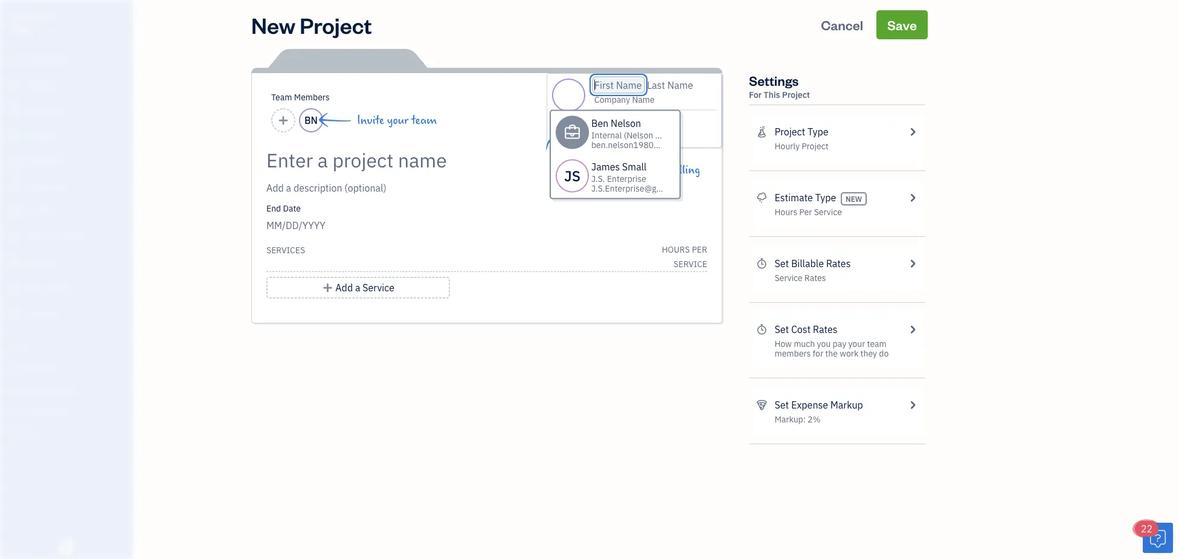 Task type: locate. For each thing, give the bounding box(es) containing it.
team up add team member icon
[[271, 92, 292, 103]]

rates for cost
[[813, 323, 838, 336]]

resource center badge image
[[1144, 523, 1174, 553]]

the down choose
[[583, 178, 598, 191]]

service right per
[[815, 206, 842, 218]]

team up project name text field
[[412, 114, 437, 127]]

0 horizontal spatial service
[[363, 281, 395, 294]]

for
[[749, 89, 762, 100]]

1 vertical spatial team
[[9, 363, 28, 373]]

invite your team
[[357, 114, 437, 127]]

team members up bn
[[271, 92, 330, 103]]

dashboard image
[[8, 54, 22, 66]]

settings inside settings for this project
[[749, 72, 799, 89]]

hours
[[775, 206, 798, 218], [662, 244, 690, 255]]

the
[[583, 178, 598, 191], [826, 348, 838, 359]]

bn
[[305, 114, 318, 127]]

report image
[[8, 308, 22, 320]]

timetracking image left billable
[[757, 256, 768, 271]]

your right pay
[[849, 338, 866, 349]]

team inside "how much you pay your team members for the work they do"
[[868, 338, 887, 349]]

0 vertical spatial type
[[808, 125, 829, 138]]

expenses image
[[757, 398, 768, 412]]

type up hours per service
[[816, 191, 837, 204]]

0 horizontal spatial members
[[30, 363, 62, 373]]

settings down bank
[[9, 430, 37, 440]]

your
[[387, 114, 409, 127], [849, 338, 866, 349]]

22
[[1142, 523, 1153, 535]]

ben nelson internal (nelson llc) ben.nelson1980@gmail.com
[[592, 117, 701, 150]]

choose who you're billing the project to
[[583, 163, 701, 191]]

add
[[336, 281, 353, 294]]

Email Address text field
[[613, 115, 668, 126]]

hours down estimate
[[775, 206, 798, 218]]

hours per service
[[775, 206, 842, 218]]

services down the end date
[[267, 244, 305, 256]]

set for set billable rates
[[775, 257, 789, 270]]

1 horizontal spatial nelson
[[611, 117, 642, 129]]

0 horizontal spatial team
[[9, 363, 28, 373]]

expense image
[[8, 181, 22, 193]]

0 horizontal spatial nelson
[[10, 11, 37, 23]]

you're
[[639, 163, 668, 177]]

1 vertical spatial members
[[30, 363, 62, 373]]

service down billable
[[775, 272, 803, 283]]

members up bn
[[294, 92, 330, 103]]

type up hourly project
[[808, 125, 829, 138]]

2 set from the top
[[775, 323, 789, 336]]

1 horizontal spatial service
[[775, 272, 803, 283]]

1 set from the top
[[775, 257, 789, 270]]

service
[[815, 206, 842, 218], [775, 272, 803, 283], [363, 281, 395, 294]]

llc)
[[656, 129, 672, 141]]

date
[[283, 203, 301, 214]]

services inside main element
[[44, 385, 73, 395]]

1 vertical spatial the
[[826, 348, 838, 359]]

1 vertical spatial your
[[849, 338, 866, 349]]

your right invite
[[387, 114, 409, 127]]

0 vertical spatial the
[[583, 178, 598, 191]]

rates down "set billable rates"
[[805, 272, 827, 283]]

team up items
[[9, 363, 28, 373]]

items and services link
[[3, 380, 129, 401]]

client image
[[8, 79, 22, 91]]

team members up and
[[9, 363, 62, 373]]

team members inside main element
[[9, 363, 62, 373]]

1 horizontal spatial your
[[849, 338, 866, 349]]

team members
[[271, 92, 330, 103], [9, 363, 62, 373]]

set billable rates
[[775, 257, 851, 270]]

1 vertical spatial hours
[[662, 244, 690, 255]]

1 vertical spatial set
[[775, 323, 789, 336]]

service rates
[[775, 272, 827, 283]]

do
[[880, 348, 889, 359]]

money image
[[8, 257, 22, 269]]

1 vertical spatial team members
[[9, 363, 62, 373]]

1 timetracking image from the top
[[757, 256, 768, 271]]

services right and
[[44, 385, 73, 395]]

settings
[[749, 72, 799, 89], [9, 430, 37, 440]]

0 vertical spatial nelson
[[10, 11, 37, 23]]

1 horizontal spatial team members
[[271, 92, 330, 103]]

team
[[412, 114, 437, 127], [868, 338, 887, 349]]

set up how
[[775, 323, 789, 336]]

the right for
[[826, 348, 838, 359]]

set
[[775, 257, 789, 270], [775, 323, 789, 336], [775, 399, 789, 411]]

0 horizontal spatial services
[[44, 385, 73, 395]]

1 vertical spatial services
[[44, 385, 73, 395]]

0 horizontal spatial team
[[412, 114, 437, 127]]

nelson llc owner
[[10, 11, 56, 34]]

a
[[355, 281, 361, 294]]

who
[[617, 163, 636, 177]]

hours for hours per service
[[662, 244, 690, 255]]

nelson
[[10, 11, 37, 23], [611, 117, 642, 129]]

2 vertical spatial rates
[[813, 323, 838, 336]]

chevronright image
[[908, 125, 919, 139], [908, 190, 919, 205], [908, 256, 919, 271], [908, 322, 919, 337]]

main element
[[0, 0, 163, 559]]

3 chevronright image from the top
[[908, 256, 919, 271]]

0 vertical spatial rates
[[827, 257, 851, 270]]

payment image
[[8, 155, 22, 167]]

4 chevronright image from the top
[[908, 322, 919, 337]]

0 vertical spatial your
[[387, 114, 409, 127]]

to
[[636, 178, 645, 191]]

members up items and services
[[30, 363, 62, 373]]

1 vertical spatial timetracking image
[[757, 322, 768, 337]]

service for add a service
[[363, 281, 395, 294]]

apps link
[[3, 335, 129, 357]]

service right "a"
[[363, 281, 395, 294]]

Company Name text field
[[595, 94, 656, 105]]

settings link
[[3, 425, 129, 446]]

new
[[251, 10, 296, 39]]

1 chevronright image from the top
[[908, 125, 919, 139]]

1 vertical spatial nelson
[[611, 117, 642, 129]]

0 vertical spatial team
[[412, 114, 437, 127]]

rates up you
[[813, 323, 838, 336]]

2 horizontal spatial service
[[815, 206, 842, 218]]

timetracking image
[[757, 256, 768, 271], [757, 322, 768, 337]]

1 horizontal spatial team
[[271, 92, 292, 103]]

per
[[800, 206, 813, 218]]

estimate image
[[8, 105, 22, 117]]

timetracking image left cost
[[757, 322, 768, 337]]

team
[[271, 92, 292, 103], [9, 363, 28, 373]]

1 horizontal spatial settings
[[749, 72, 799, 89]]

save button
[[877, 10, 928, 39]]

0 horizontal spatial settings
[[9, 430, 37, 440]]

phone image
[[595, 131, 607, 141]]

j.s.enterprise@gmail.com
[[592, 183, 692, 194]]

1 horizontal spatial team
[[868, 338, 887, 349]]

0 horizontal spatial team members
[[9, 363, 62, 373]]

team right work
[[868, 338, 887, 349]]

0 vertical spatial timetracking image
[[757, 256, 768, 271]]

hours up service
[[662, 244, 690, 255]]

service inside button
[[363, 281, 395, 294]]

1 horizontal spatial hours
[[775, 206, 798, 218]]

1 vertical spatial team
[[868, 338, 887, 349]]

new project
[[251, 10, 372, 39]]

hours inside hours per service
[[662, 244, 690, 255]]

0 vertical spatial settings
[[749, 72, 799, 89]]

members
[[294, 92, 330, 103], [30, 363, 62, 373]]

0 horizontal spatial the
[[583, 178, 598, 191]]

First Name text field
[[595, 79, 643, 91]]

rates
[[827, 257, 851, 270], [805, 272, 827, 283], [813, 323, 838, 336]]

2%
[[808, 414, 821, 425]]

hourly project
[[775, 141, 829, 152]]

nelson up owner
[[10, 11, 37, 23]]

the inside "how much you pay your team members for the work they do"
[[826, 348, 838, 359]]

estimates image
[[757, 190, 768, 205]]

nelson up phone number text box at the right of page
[[611, 117, 642, 129]]

items and services
[[9, 385, 73, 395]]

1 horizontal spatial the
[[826, 348, 838, 359]]

set up the service rates
[[775, 257, 789, 270]]

much
[[794, 338, 816, 349]]

set up markup: on the right of the page
[[775, 399, 789, 411]]

3 set from the top
[[775, 399, 789, 411]]

2 timetracking image from the top
[[757, 322, 768, 337]]

project
[[300, 10, 372, 39], [783, 89, 811, 100], [775, 125, 806, 138], [802, 141, 829, 152]]

settings up this
[[749, 72, 799, 89]]

1 vertical spatial type
[[816, 191, 837, 204]]

0 vertical spatial team
[[271, 92, 292, 103]]

work
[[840, 348, 859, 359]]

0 vertical spatial services
[[267, 244, 305, 256]]

rates right billable
[[827, 257, 851, 270]]

james
[[592, 160, 620, 173]]

ben
[[592, 117, 609, 129]]

0 vertical spatial hours
[[775, 206, 798, 218]]

how
[[775, 338, 792, 349]]

add a service button
[[267, 277, 450, 299]]

2 chevronright image from the top
[[908, 190, 919, 205]]

items
[[9, 385, 28, 395]]

billing
[[671, 163, 701, 177]]

settings inside main element
[[9, 430, 37, 440]]

services
[[267, 244, 305, 256], [44, 385, 73, 395]]

0 vertical spatial members
[[294, 92, 330, 103]]

0 vertical spatial set
[[775, 257, 789, 270]]

0 horizontal spatial hours
[[662, 244, 690, 255]]

end
[[267, 203, 281, 214]]

1 vertical spatial settings
[[9, 430, 37, 440]]

type
[[808, 125, 829, 138], [816, 191, 837, 204]]

owner
[[10, 24, 34, 34]]

bank connections
[[9, 408, 71, 418]]

connections
[[28, 408, 71, 418]]

llc
[[39, 11, 56, 23]]

2 vertical spatial set
[[775, 399, 789, 411]]



Task type: vqa. For each thing, say whether or not it's contained in the screenshot.
Done
no



Task type: describe. For each thing, give the bounding box(es) containing it.
chevronright image for set billable rates
[[908, 256, 919, 271]]

(nelson
[[624, 129, 654, 141]]

set expense markup
[[775, 399, 864, 411]]

set cost rates
[[775, 323, 838, 336]]

team inside main element
[[9, 363, 28, 373]]

timetracking image for set cost rates
[[757, 322, 768, 337]]

members inside main element
[[30, 363, 62, 373]]

billable
[[792, 257, 824, 270]]

this
[[764, 89, 781, 100]]

chart image
[[8, 282, 22, 294]]

settings for this project
[[749, 72, 811, 100]]

freshbooks image
[[57, 540, 76, 554]]

hourly
[[775, 141, 800, 152]]

markup:
[[775, 414, 806, 425]]

per
[[692, 244, 708, 255]]

js
[[565, 167, 581, 185]]

project inside settings for this project
[[783, 89, 811, 100]]

hours per service
[[662, 244, 708, 270]]

22 button
[[1136, 521, 1174, 553]]

service
[[674, 258, 708, 270]]

plus image
[[322, 280, 333, 295]]

0 vertical spatial team members
[[271, 92, 330, 103]]

settings for settings
[[9, 430, 37, 440]]

end date
[[267, 203, 301, 214]]

your inside "how much you pay your team members for the work they do"
[[849, 338, 866, 349]]

envelope image
[[595, 115, 607, 125]]

estimate
[[775, 191, 813, 204]]

the inside choose who you're billing the project to
[[583, 178, 598, 191]]

timetracking image for set billable rates
[[757, 256, 768, 271]]

you
[[818, 338, 831, 349]]

hours for hours per service
[[775, 206, 798, 218]]

chevronright image for project type
[[908, 125, 919, 139]]

add a service
[[336, 281, 395, 294]]

team members link
[[3, 358, 129, 379]]

Phone Number text field
[[613, 131, 670, 142]]

small
[[623, 160, 647, 173]]

rates for billable
[[827, 257, 851, 270]]

timer image
[[8, 231, 22, 244]]

Last Name text field
[[648, 79, 694, 91]]

markup
[[831, 399, 864, 411]]

briefcase image
[[564, 127, 581, 137]]

save
[[888, 16, 918, 33]]

Project Description text field
[[267, 181, 599, 195]]

chevronright image for estimate type
[[908, 190, 919, 205]]

they
[[861, 348, 878, 359]]

bank
[[9, 408, 26, 418]]

pay
[[833, 338, 847, 349]]

1 vertical spatial rates
[[805, 272, 827, 283]]

add team member image
[[278, 113, 289, 128]]

projects image
[[757, 125, 768, 139]]

choose
[[583, 163, 614, 177]]

invite
[[357, 114, 384, 127]]

james small j.s. enterprise j.s.enterprise@gmail.com
[[592, 160, 692, 194]]

for
[[813, 348, 824, 359]]

enterprise
[[607, 173, 647, 184]]

how much you pay your team members for the work they do
[[775, 338, 889, 359]]

0 horizontal spatial your
[[387, 114, 409, 127]]

markup: 2%
[[775, 414, 821, 425]]

project image
[[8, 206, 22, 218]]

cancel
[[822, 16, 864, 33]]

chevronright image for set cost rates
[[908, 322, 919, 337]]

members
[[775, 348, 811, 359]]

and
[[29, 385, 42, 395]]

estimate type
[[775, 191, 837, 204]]

bank connections link
[[3, 403, 129, 424]]

cost
[[792, 323, 811, 336]]

new
[[846, 194, 863, 204]]

End date in  format text field
[[267, 219, 487, 232]]

expense
[[792, 399, 829, 411]]

apps
[[9, 341, 27, 351]]

ben.nelson1980@gmail.com
[[592, 139, 701, 150]]

js list box
[[550, 110, 701, 199]]

1 horizontal spatial members
[[294, 92, 330, 103]]

1 horizontal spatial services
[[267, 244, 305, 256]]

project
[[601, 178, 633, 191]]

settings for settings for this project
[[749, 72, 799, 89]]

type for project type
[[808, 125, 829, 138]]

internal
[[592, 129, 622, 141]]

nelson inside nelson llc owner
[[10, 11, 37, 23]]

invoice image
[[8, 130, 22, 142]]

chevronright image
[[908, 398, 919, 412]]

Project Name text field
[[267, 148, 599, 172]]

set for set expense markup
[[775, 399, 789, 411]]

nelson inside ben nelson internal (nelson llc) ben.nelson1980@gmail.com
[[611, 117, 642, 129]]

cancel button
[[811, 10, 875, 39]]

service for hours per service
[[815, 206, 842, 218]]

set for set cost rates
[[775, 323, 789, 336]]

j.s.
[[592, 173, 605, 184]]

project type
[[775, 125, 829, 138]]

type for estimate type
[[816, 191, 837, 204]]



